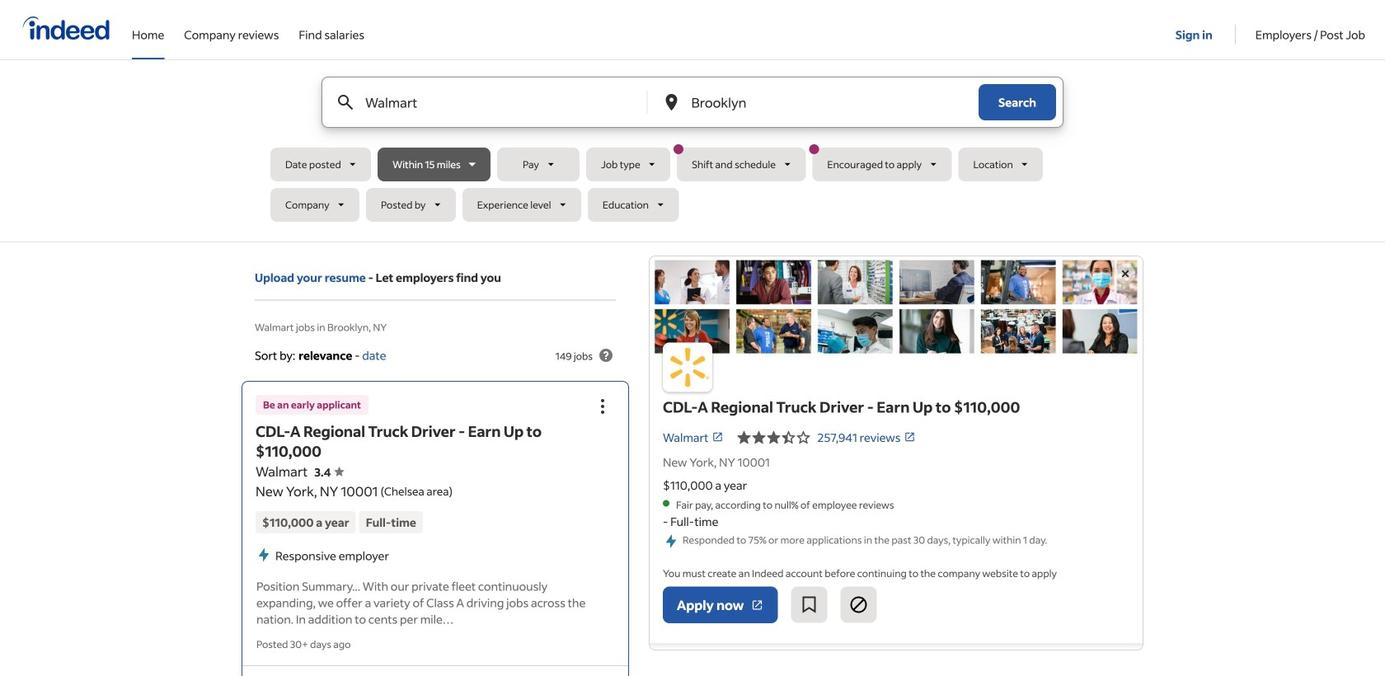 Task type: locate. For each thing, give the bounding box(es) containing it.
save this job image
[[800, 595, 819, 615]]

walmart logo image
[[650, 257, 1143, 357], [663, 343, 713, 392]]

close job details image
[[1116, 264, 1136, 284]]

search: Job title, keywords, or company text field
[[362, 78, 620, 127]]

apply now (opens in a new tab) image
[[751, 599, 764, 612]]

job actions for cdl-a regional truck driver - earn up to $110,000 is collapsed image
[[593, 397, 613, 416]]

None search field
[[271, 77, 1115, 228]]

3.4 out of 5 stars. link to 257,941 reviews company ratings (opens in a new tab) image
[[904, 432, 916, 443]]

not interested image
[[849, 595, 869, 615]]



Task type: describe. For each thing, give the bounding box(es) containing it.
3.4 out of 5 stars image
[[737, 428, 811, 448]]

help icon image
[[596, 346, 616, 365]]

walmart (opens in a new tab) image
[[712, 432, 724, 443]]

Edit location text field
[[688, 78, 946, 127]]

3.4 out of five stars rating image
[[314, 465, 344, 480]]



Task type: vqa. For each thing, say whether or not it's contained in the screenshot.
Walmart (opens in a new tab) "image" on the bottom right
yes



